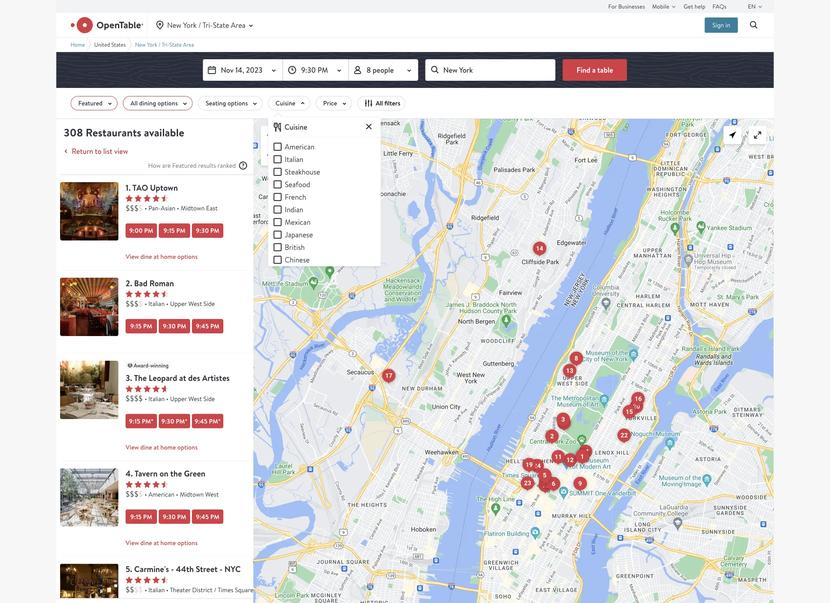 Task type: vqa. For each thing, say whether or not it's contained in the screenshot.
2nd the $$ from right
yes



Task type: locate. For each thing, give the bounding box(es) containing it.
0 vertical spatial west
[[188, 300, 202, 308]]

italian down carmine's
[[148, 586, 165, 594]]

a photo of the leopard at des artistes restaurant image
[[60, 361, 118, 419]]

4.6 stars image
[[125, 481, 169, 488], [125, 577, 169, 584]]

9:45 pm link down $$$ $ • american • midtown west
[[192, 510, 223, 524]]

new up new york / tri-state area link
[[167, 20, 181, 30]]

7 button
[[577, 449, 590, 463]]

2. bad roman
[[125, 278, 174, 289]]

1 vertical spatial 9:15 pm link
[[125, 319, 157, 334]]

featured button
[[71, 96, 118, 110]]

cuisine down cuisine dropdown button
[[285, 122, 308, 132]]

3. the leopard at des artistes
[[125, 373, 230, 384]]

get help button
[[684, 0, 706, 13]]

0 vertical spatial upper
[[170, 300, 187, 308]]

italian inside $$ $$ • italian • theater district / times square
[[148, 586, 165, 594]]

9:45 pm for 4. tavern on the green
[[196, 513, 219, 521]]

9 button
[[574, 477, 588, 491]]

1 side from the top
[[203, 300, 215, 308]]

1 vertical spatial midtown
[[180, 490, 204, 498]]

0 horizontal spatial /
[[159, 41, 161, 48]]

* for 9:15 pm *
[[151, 417, 153, 425]]

american down on at bottom
[[148, 490, 174, 498]]

3 * from the left
[[218, 417, 221, 425]]

0 vertical spatial 9:45 pm link
[[192, 319, 223, 334]]

9:00 pm link
[[125, 224, 157, 238]]

$ left "pan-"
[[138, 203, 143, 213]]

1 0 from the left
[[254, 118, 258, 128]]

york up new york / tri-state area link
[[183, 20, 197, 30]]

at up the 4. tavern on the green
[[154, 443, 159, 452]]

2 upper from the top
[[170, 395, 187, 403]]

pm for 9:45 pm link for 4. tavern on the green
[[210, 513, 219, 521]]

20
[[634, 403, 641, 410]]

1 vertical spatial 4.5 stars image
[[125, 290, 169, 298]]

4.5 stars image down 2. bad roman
[[125, 290, 169, 298]]

$$$ $ • pan-asian • midtown east
[[125, 203, 218, 213]]

0 horizontal spatial tri-
[[162, 41, 170, 48]]

7
[[582, 452, 585, 460]]

9:45 right 9:30 pm *
[[194, 417, 207, 425]]

0 vertical spatial 9:45 pm
[[196, 322, 219, 331]]

york
[[183, 20, 197, 30], [147, 41, 157, 48]]

dine for tavern
[[140, 539, 152, 547]]

2 4.6 stars image from the top
[[125, 577, 169, 584]]

1 vertical spatial 9:45 pm link
[[192, 510, 223, 524]]

$ for tao
[[138, 203, 143, 213]]

$$ down the 5. at the left bottom of page
[[125, 585, 134, 595]]

9:30 down 'east'
[[196, 226, 209, 235]]

• right the asian
[[177, 204, 179, 212]]

9:15 pm *
[[129, 417, 153, 425]]

1 horizontal spatial -
[[220, 564, 223, 575]]

9:45 down $$$ $ • italian • upper west side
[[196, 322, 209, 331]]

home up the 4. tavern on the green
[[160, 443, 176, 452]]

dine down 9:00 pm link
[[140, 253, 152, 261]]

9:15 down the asian
[[163, 226, 175, 235]]

9:30 down $$$ $ • american • midtown west
[[163, 513, 176, 521]]

3 4
[[562, 416, 566, 427]]

9:45 pm down $$$ $ • american • midtown west
[[196, 513, 219, 521]]

1 - from the left
[[171, 564, 174, 575]]

9:30 up cuisine dropdown button
[[301, 65, 316, 75]]

1 vertical spatial upper
[[170, 395, 187, 403]]

8 for 8 9
[[575, 355, 579, 362]]

0 horizontal spatial all
[[131, 99, 138, 108]]

winning
[[150, 362, 169, 369]]

2 vertical spatial $
[[138, 490, 143, 499]]

1 upper from the top
[[170, 300, 187, 308]]

2 vertical spatial 9:15 pm link
[[125, 510, 157, 524]]

upper down roman
[[170, 300, 187, 308]]

home for uptown
[[160, 253, 176, 261]]

8 up 13 button
[[575, 355, 579, 362]]

1 9:45 pm from the top
[[196, 322, 219, 331]]

$$ $$ • italian • theater district / times square
[[125, 585, 254, 595]]

9
[[579, 480, 583, 488]]

cuisine
[[276, 99, 296, 108], [285, 122, 308, 132]]

featured right are at the top
[[172, 161, 197, 170]]

all inside all dining options dropdown button
[[131, 99, 138, 108]]

0 horizontal spatial -
[[171, 564, 174, 575]]

all filters
[[376, 99, 401, 108]]

1 view from the top
[[125, 253, 139, 261]]

1 $$$ from the top
[[125, 203, 138, 213]]

9:15 down $$$$
[[129, 417, 140, 425]]

2 * from the left
[[185, 417, 188, 425]]

italian up steakhouse
[[285, 154, 303, 164]]

0 vertical spatial tri-
[[203, 20, 213, 30]]

pm for the top '9:15 pm' link
[[176, 226, 185, 235]]

featured
[[78, 99, 103, 108], [172, 161, 197, 170]]

view dine at home options button up roman
[[125, 251, 254, 263]]

new york / tri-state area inside dropdown button
[[167, 20, 246, 30]]

9:45 pm link for 4. tavern on the green
[[192, 510, 223, 524]]

home up roman
[[160, 253, 176, 261]]

/ inside $$ $$ • italian • theater district / times square
[[214, 586, 216, 594]]

9:15 down $$$ $ • american • midtown west
[[130, 513, 142, 521]]

* down "artistes"
[[218, 417, 221, 425]]

all left dining
[[131, 99, 138, 108]]

- left nyc
[[220, 564, 223, 575]]

9:15 pm link down $$$ $ • pan-asian • midtown east
[[159, 224, 190, 238]]

9:30 pm down $$$ $ • american • midtown west
[[163, 513, 186, 521]]

9:15 pm
[[163, 226, 185, 235], [130, 322, 152, 331], [130, 513, 152, 521]]

0 vertical spatial $
[[138, 203, 143, 213]]

$$ down carmine's
[[134, 585, 143, 595]]

9:45 pm link down $$$ $ • italian • upper west side
[[192, 319, 223, 334]]

0 vertical spatial side
[[203, 300, 215, 308]]

view dine at home options up carmine's
[[125, 539, 198, 547]]

at up carmine's
[[154, 539, 159, 547]]

1 horizontal spatial 8
[[575, 355, 579, 362]]

dining
[[139, 99, 156, 108]]

pm for on 9:30 pm link
[[177, 513, 186, 521]]

8 inside 8 9
[[575, 355, 579, 362]]

1 9:45 pm link from the top
[[192, 319, 223, 334]]

9:30 pm link
[[192, 224, 223, 238], [159, 319, 190, 334], [159, 510, 190, 524]]

2 vertical spatial /
[[214, 586, 216, 594]]

2 horizontal spatial *
[[218, 417, 221, 425]]

1 horizontal spatial area
[[231, 20, 246, 30]]

15
[[626, 408, 634, 416]]

1 vertical spatial state
[[170, 41, 182, 48]]

upper inside $$$$ • italian • upper west side
[[170, 395, 187, 403]]

9:30 pm link down $$$ $ • italian • upper west side
[[159, 319, 190, 334]]

0 vertical spatial view dine at home options
[[125, 253, 198, 261]]

$$$ down "1."
[[125, 203, 138, 213]]

view for 1.
[[125, 253, 139, 261]]

1 vertical spatial view dine at home options button
[[125, 441, 254, 454]]

as
[[325, 130, 331, 140]]

20 button
[[630, 400, 644, 414]]

-
[[171, 564, 174, 575], [220, 564, 223, 575]]

17 button
[[382, 369, 396, 383]]

$$$ down the 4.
[[125, 490, 138, 499]]

1 horizontal spatial york
[[183, 20, 197, 30]]

2 vertical spatial view dine at home options
[[125, 539, 198, 547]]

* left 9:45 pm *
[[185, 417, 188, 425]]

3 view dine at home options button from the top
[[125, 537, 254, 549]]

$$$ for 2.
[[125, 299, 138, 309]]

9:30 pm link down 'east'
[[192, 224, 223, 238]]

view dine at home options button up green
[[125, 441, 254, 454]]

midtown inside $$$ $ • pan-asian • midtown east
[[181, 204, 205, 212]]

9:30 pm for on 9:30 pm link
[[163, 513, 186, 521]]

0 vertical spatial featured
[[78, 99, 103, 108]]

view dine at home options up on at bottom
[[125, 443, 198, 452]]

new york / tri-state area
[[167, 20, 246, 30], [135, 41, 194, 48]]

10 button
[[540, 474, 553, 488]]

how
[[148, 161, 161, 170]]

view dine at home options button for 4. tavern on the green
[[125, 537, 254, 549]]

0 vertical spatial state
[[213, 20, 229, 30]]

0 vertical spatial 4.5 stars image
[[125, 195, 169, 202]]

9:30 pm link down $$$ $ • american • midtown west
[[159, 510, 190, 524]]

9:15 for 2. bad roman's '9:15 pm' link
[[130, 322, 142, 331]]

new right states
[[135, 41, 146, 48]]

return to list view button
[[61, 146, 128, 157]]

1 vertical spatial view
[[125, 443, 139, 452]]

3 dine from the top
[[140, 539, 152, 547]]

view up the 5. at the left bottom of page
[[125, 539, 139, 547]]

1 horizontal spatial /
[[199, 20, 201, 30]]

2 9:45 pm from the top
[[196, 513, 219, 521]]

midtown down green
[[180, 490, 204, 498]]

upper down the 3. the leopard at des artistes
[[170, 395, 187, 403]]

tri- inside dropdown button
[[203, 20, 213, 30]]

9:15 pm down $$$ $ • italian • upper west side
[[130, 322, 152, 331]]

9:15 pm down $$$ $ • american • midtown west
[[130, 513, 152, 521]]

2 horizontal spatial /
[[214, 586, 216, 594]]

options inside dropdown button
[[228, 99, 248, 108]]

9:45 pm down $$$ $ • italian • upper west side
[[196, 322, 219, 331]]

state inside new york / tri-state area dropdown button
[[213, 20, 229, 30]]

1 horizontal spatial american
[[285, 142, 315, 151]]

en button
[[749, 0, 767, 13]]

italian inside $$$ $ • italian • upper west side
[[148, 300, 165, 308]]

0 vertical spatial dine
[[140, 253, 152, 261]]

view up the 4.
[[125, 443, 139, 452]]

1 vertical spatial 9:30 pm link
[[159, 319, 190, 334]]

view down 9:00
[[125, 253, 139, 261]]

1 vertical spatial 8
[[575, 355, 579, 362]]

0 vertical spatial new york / tri-state area
[[167, 20, 246, 30]]

2 4.5 stars image from the top
[[125, 290, 169, 298]]

0 vertical spatial home
[[160, 253, 176, 261]]

9:15 pm link down $$$ $ • italian • upper west side
[[125, 319, 157, 334]]

* left 9:30 pm *
[[151, 417, 153, 425]]

seating
[[206, 99, 226, 108]]

award-winning
[[134, 362, 169, 369]]

4.6 stars image down tavern
[[125, 481, 169, 488]]

9:15 pm for 2. bad roman
[[130, 322, 152, 331]]

• down carmine's
[[145, 586, 147, 594]]

at for view dine at home options button related to 4. tavern on the green
[[154, 539, 159, 547]]

0
[[254, 118, 258, 128], [258, 118, 263, 128]]

4.5 stars image down 1. tao uptown
[[125, 195, 169, 202]]

1 vertical spatial $
[[138, 299, 143, 309]]

move
[[337, 130, 354, 140]]

1 vertical spatial 9:15 pm
[[130, 322, 152, 331]]

filters
[[385, 99, 401, 108]]

chinese
[[285, 255, 310, 264]]

9:30 pm for the topmost 9:30 pm link
[[196, 226, 219, 235]]

tri-
[[203, 20, 213, 30], [162, 41, 170, 48]]

1 vertical spatial view dine at home options
[[125, 443, 198, 452]]

2 vertical spatial 9:30 pm link
[[159, 510, 190, 524]]

- left 44th at left bottom
[[171, 564, 174, 575]]

view dine at home options button for 1. tao uptown
[[125, 251, 254, 263]]

1. tao uptown
[[125, 182, 178, 193]]

are
[[162, 161, 171, 170]]

9:15 pm link for 2. bad roman
[[125, 319, 157, 334]]

0 horizontal spatial 8
[[367, 65, 371, 75]]

1 horizontal spatial new
[[167, 20, 181, 30]]

1 view dine at home options button from the top
[[125, 251, 254, 263]]

9:30 down $$$ $ • italian • upper west side
[[163, 322, 176, 331]]

9:45 pm for 2. bad roman
[[196, 322, 219, 331]]

3 view from the top
[[125, 539, 139, 547]]

$ down tavern
[[138, 490, 143, 499]]

0 vertical spatial cuisine
[[276, 99, 296, 108]]

9:30 pm
[[301, 65, 328, 75], [196, 226, 219, 235], [163, 322, 186, 331], [163, 513, 186, 521]]

west inside $$$ $ • italian • upper west side
[[188, 300, 202, 308]]

2 - from the left
[[220, 564, 223, 575]]

3 $ from the top
[[138, 490, 143, 499]]

3 home from the top
[[160, 539, 176, 547]]

all inside all filters button
[[376, 99, 383, 108]]

dine up tavern
[[140, 443, 152, 452]]

1 dine from the top
[[140, 253, 152, 261]]

side inside $$$ $ • italian • upper west side
[[203, 300, 215, 308]]

west for 2. bad roman
[[188, 300, 202, 308]]

2 all from the left
[[376, 99, 383, 108]]

midtown left 'east'
[[181, 204, 205, 212]]

view dine at home options button up 44th at left bottom
[[125, 537, 254, 549]]

return to list view
[[72, 146, 128, 156]]

2 $$$ from the top
[[125, 299, 138, 309]]

en
[[749, 2, 757, 10]]

0 vertical spatial view dine at home options button
[[125, 251, 254, 263]]

0 vertical spatial york
[[183, 20, 197, 30]]

0 vertical spatial view
[[125, 253, 139, 261]]

steakhouse
[[285, 167, 320, 176]]

1 horizontal spatial tri-
[[203, 20, 213, 30]]

get
[[684, 2, 694, 10]]

list
[[103, 146, 112, 156]]

0 vertical spatial 4.6 stars image
[[125, 481, 169, 488]]

2 view from the top
[[125, 443, 139, 452]]

a photo of carmine's - 44th street - nyc restaurant image
[[60, 564, 118, 603]]

10
[[543, 477, 550, 485]]

pm for 2. bad roman's 9:45 pm link
[[210, 322, 219, 331]]

2 vertical spatial home
[[160, 539, 176, 547]]

1 vertical spatial tri-
[[162, 41, 170, 48]]

9:30 pm down $$$ $ • italian • upper west side
[[163, 322, 186, 331]]

for businesses button
[[609, 0, 646, 13]]

dine up carmine's
[[140, 539, 152, 547]]

9:30 pm link for on
[[159, 510, 190, 524]]

1 vertical spatial 9:45
[[194, 417, 207, 425]]

1 $$ from the left
[[125, 585, 134, 595]]

view dine at home options button
[[125, 251, 254, 263], [125, 441, 254, 454], [125, 537, 254, 549]]

west for 4. tavern on the green
[[205, 490, 219, 498]]

restaurants
[[86, 125, 141, 140]]

1 vertical spatial area
[[183, 41, 194, 48]]

2 vertical spatial dine
[[140, 539, 152, 547]]

1 horizontal spatial featured
[[172, 161, 197, 170]]

308 restaurants available
[[64, 125, 184, 140]]

2 vertical spatial view dine at home options button
[[125, 537, 254, 549]]

1.
[[125, 182, 131, 193]]

1 vertical spatial dine
[[140, 443, 152, 452]]

2 vertical spatial 9:45
[[196, 513, 209, 521]]

0 horizontal spatial state
[[170, 41, 182, 48]]

0 vertical spatial 9:45
[[196, 322, 209, 331]]

0 horizontal spatial featured
[[78, 99, 103, 108]]

1 horizontal spatial state
[[213, 20, 229, 30]]

1 vertical spatial 9:45 pm
[[196, 513, 219, 521]]

state
[[213, 20, 229, 30], [170, 41, 182, 48]]

9:15
[[163, 226, 175, 235], [130, 322, 142, 331], [129, 417, 140, 425], [130, 513, 142, 521]]

4.7 stars image
[[125, 385, 169, 393]]

1 4.5 stars image from the top
[[125, 195, 169, 202]]

0 vertical spatial american
[[285, 142, 315, 151]]

2 $$ from the left
[[134, 585, 143, 595]]

a photo of tavern on the green restaurant image
[[60, 468, 118, 527]]

home link
[[71, 41, 85, 48]]

featured inside dropdown button
[[78, 99, 103, 108]]

all for all dining options
[[131, 99, 138, 108]]

1 vertical spatial american
[[148, 490, 174, 498]]

0 vertical spatial 9:15 pm link
[[159, 224, 190, 238]]

upper inside $$$ $ • italian • upper west side
[[170, 300, 187, 308]]

0 vertical spatial area
[[231, 20, 246, 30]]

11 12
[[555, 453, 574, 464]]

4.6 stars image down carmine's
[[125, 577, 169, 584]]

featured up 308
[[78, 99, 103, 108]]

9:30 pm down 'east'
[[196, 226, 219, 235]]

3 view dine at home options from the top
[[125, 539, 198, 547]]

2 vertical spatial 9:15 pm
[[130, 513, 152, 521]]

1 vertical spatial new york / tri-state area
[[135, 41, 194, 48]]

home
[[160, 253, 176, 261], [160, 443, 176, 452], [160, 539, 176, 547]]

leopard
[[149, 373, 177, 384]]

0 horizontal spatial *
[[151, 417, 153, 425]]

1 vertical spatial $$$
[[125, 299, 138, 309]]

0 vertical spatial $$$
[[125, 203, 138, 213]]

cuisine inside dropdown button
[[276, 99, 296, 108]]

1 horizontal spatial all
[[376, 99, 383, 108]]

4.5 stars image for tao
[[125, 195, 169, 202]]

9:15 pm link down $$$ $ • american • midtown west
[[125, 510, 157, 524]]

upper
[[170, 300, 187, 308], [170, 395, 187, 403]]

0 horizontal spatial new
[[135, 41, 146, 48]]

1 vertical spatial home
[[160, 443, 176, 452]]

italian down '4.7 stars' image
[[148, 395, 165, 403]]

all left filters at the left of the page
[[376, 99, 383, 108]]

23 button
[[521, 477, 535, 491]]

3 $$$ from the top
[[125, 490, 138, 499]]

york inside dropdown button
[[183, 20, 197, 30]]

4.6 stars image for carmine's
[[125, 577, 169, 584]]

2 0 from the left
[[258, 118, 263, 128]]

results
[[198, 161, 216, 170]]

get help
[[684, 2, 706, 10]]

area
[[231, 20, 246, 30], [183, 41, 194, 48]]

new york / tri-state area link
[[135, 41, 194, 48]]

1 * from the left
[[151, 417, 153, 425]]

9:15 for '9:15 pm' link related to 4. tavern on the green
[[130, 513, 142, 521]]

1 vertical spatial west
[[188, 395, 202, 403]]

york right states
[[147, 41, 157, 48]]

pm for '9:15 pm' link related to 4. tavern on the green
[[143, 513, 152, 521]]

0 vertical spatial 8
[[367, 65, 371, 75]]

1 view dine at home options from the top
[[125, 253, 198, 261]]

all dining options
[[131, 99, 178, 108]]

8 left people
[[367, 65, 371, 75]]

at for 1. tao uptown's view dine at home options button
[[154, 253, 159, 261]]

1 4.6 stars image from the top
[[125, 481, 169, 488]]

pm for 9:00 pm link
[[144, 226, 153, 235]]

japanese
[[285, 230, 313, 239]]

1 all from the left
[[131, 99, 138, 108]]

2 9:45 pm link from the top
[[192, 510, 223, 524]]

$ for tavern
[[138, 490, 143, 499]]

$$$ down 2.
[[125, 299, 138, 309]]

1 home from the top
[[160, 253, 176, 261]]

1 $ from the top
[[138, 203, 143, 213]]

None field
[[426, 59, 556, 81]]

view dine at home options for uptown
[[125, 253, 198, 261]]

1 vertical spatial new
[[135, 41, 146, 48]]

indian
[[285, 205, 303, 214]]

1 vertical spatial side
[[203, 395, 215, 403]]

artistes
[[202, 373, 230, 384]]

9:15 pm down $$$ $ • pan-asian • midtown east
[[163, 226, 185, 235]]

4.6 stars image for tavern
[[125, 481, 169, 488]]

1 horizontal spatial *
[[185, 417, 188, 425]]

• left "pan-"
[[145, 204, 147, 212]]

1
[[581, 453, 585, 461]]

cuisine left price
[[276, 99, 296, 108]]

1 vertical spatial york
[[147, 41, 157, 48]]

0 vertical spatial midtown
[[181, 204, 205, 212]]

13
[[567, 367, 574, 375]]

• down tavern
[[145, 490, 147, 498]]

pm for 2. bad roman's '9:15 pm' link
[[143, 322, 152, 331]]

*
[[151, 417, 153, 425], [185, 417, 188, 425], [218, 417, 221, 425]]

2 vertical spatial view
[[125, 539, 139, 547]]

west inside $$$ $ • american • midtown west
[[205, 490, 219, 498]]

9:00
[[129, 226, 143, 235]]

2 $ from the top
[[138, 299, 143, 309]]

4.
[[125, 468, 133, 479]]

0 vertical spatial /
[[199, 20, 201, 30]]

at up roman
[[154, 253, 159, 261]]

times
[[218, 586, 233, 594]]

2 vertical spatial $$$
[[125, 490, 138, 499]]

view dine at home options up roman
[[125, 253, 198, 261]]

• down roman
[[166, 300, 168, 308]]

4.5 stars image
[[125, 195, 169, 202], [125, 290, 169, 298]]

green
[[184, 468, 205, 479]]

9:45 pm
[[196, 322, 219, 331], [196, 513, 219, 521]]

9:15 up award-
[[130, 322, 142, 331]]

1 vertical spatial 4.6 stars image
[[125, 577, 169, 584]]

home up 5. carmine's - 44th street - nyc
[[160, 539, 176, 547]]

9:15 pm link for 4. tavern on the green
[[125, 510, 157, 524]]

2 vertical spatial west
[[205, 490, 219, 498]]

0 horizontal spatial american
[[148, 490, 174, 498]]

$ down bad
[[138, 299, 143, 309]]

american down "search"
[[285, 142, 315, 151]]

3 button
[[557, 413, 571, 427]]

2 side from the top
[[203, 395, 215, 403]]

9:45 pm link for 2. bad roman
[[192, 319, 223, 334]]

9:45 down $$$ $ • american • midtown west
[[196, 513, 209, 521]]

street
[[196, 564, 218, 575]]

italian down roman
[[148, 300, 165, 308]]

0 vertical spatial new
[[167, 20, 181, 30]]



Task type: describe. For each thing, give the bounding box(es) containing it.
11
[[555, 453, 562, 461]]

at for 2nd view dine at home options button from the top
[[154, 443, 159, 452]]

16 button
[[632, 392, 646, 406]]

• down the leopard
[[166, 395, 168, 403]]

options for 2nd view dine at home options button from the top
[[177, 443, 198, 452]]

• down '4.7 stars' image
[[145, 395, 147, 403]]

table
[[598, 65, 614, 75]]

2
[[551, 433, 555, 440]]

search icon image
[[749, 20, 760, 31]]

* for 9:30 pm *
[[185, 417, 188, 425]]

mexican
[[285, 217, 311, 227]]

15 16
[[626, 395, 643, 416]]

map region
[[154, 59, 831, 603]]

british
[[285, 242, 305, 252]]

tao
[[132, 182, 148, 193]]

at left des
[[179, 373, 186, 384]]

11 button
[[552, 450, 566, 464]]

1 vertical spatial /
[[159, 41, 161, 48]]

dine for tao
[[140, 253, 152, 261]]

states
[[111, 41, 126, 48]]

$$$ for 1.
[[125, 203, 138, 213]]

for
[[609, 2, 618, 10]]

2 view dine at home options button from the top
[[125, 441, 254, 454]]

17
[[386, 372, 393, 380]]

for businesses
[[609, 2, 646, 10]]

on
[[159, 468, 168, 479]]

8 9
[[575, 355, 583, 488]]

all for all filters
[[376, 99, 383, 108]]

9:30 for on 9:30 pm link
[[163, 513, 176, 521]]

mobile
[[653, 2, 670, 10]]

nov
[[221, 65, 234, 75]]

find
[[577, 65, 591, 75]]

options inside dropdown button
[[158, 99, 178, 108]]

pm for roman 9:30 pm link
[[177, 322, 186, 331]]

9:15 for the top '9:15 pm' link
[[163, 226, 175, 235]]

united
[[94, 41, 110, 48]]

price
[[324, 99, 338, 108]]

5. carmine's - 44th street - nyc
[[125, 564, 241, 575]]

home for on
[[160, 539, 176, 547]]

9:45 for 2. bad roman
[[196, 322, 209, 331]]

award-
[[134, 362, 150, 369]]

4
[[563, 420, 566, 427]]

9:00 pm
[[129, 226, 153, 235]]

0 vertical spatial 9:30 pm link
[[192, 224, 223, 238]]

location detection icon image
[[728, 130, 739, 141]]

2.
[[125, 278, 132, 289]]

i
[[333, 130, 335, 140]]

9:45 pm *
[[194, 417, 221, 425]]

9:30 pm for roman 9:30 pm link
[[163, 322, 186, 331]]

• left the theater
[[166, 586, 168, 594]]

0 vertical spatial 9:15 pm
[[163, 226, 185, 235]]

2 home from the top
[[160, 443, 176, 452]]

0 horizontal spatial york
[[147, 41, 157, 48]]

23
[[525, 480, 532, 487]]

$$$ for 4.
[[125, 490, 138, 499]]

9:30 pm *
[[161, 417, 188, 425]]

opentable logo image
[[71, 17, 144, 33]]

uptown
[[150, 182, 178, 193]]

24 button
[[531, 459, 544, 473]]

9:30 for the topmost 9:30 pm link
[[196, 226, 209, 235]]

4.5 stars image for bad
[[125, 290, 169, 298]]

19
[[526, 461, 533, 469]]

1 vertical spatial featured
[[172, 161, 197, 170]]

* for 9:45 pm *
[[218, 417, 221, 425]]

seafood
[[285, 180, 310, 189]]

nov 14, 2023 button
[[203, 59, 283, 81]]

8 people
[[367, 65, 394, 75]]

nov 14, 2023
[[221, 65, 263, 75]]

9:30 for roman 9:30 pm link
[[163, 322, 176, 331]]

$$$$ • italian • upper west side
[[125, 394, 215, 403]]

search as i move
[[302, 130, 354, 140]]

all dining options button
[[123, 96, 193, 110]]

american inside $$$ $ • american • midtown west
[[148, 490, 174, 498]]

3.
[[125, 373, 132, 384]]

a photo of tao uptown restaurant image
[[60, 182, 118, 241]]

5.
[[125, 564, 132, 575]]

6 button
[[547, 477, 561, 491]]

13 button
[[564, 364, 577, 378]]

seating options
[[206, 99, 248, 108]]

4. tavern on the green
[[125, 468, 205, 479]]

8 for 8 people
[[367, 65, 371, 75]]

$$$ $ • italian • upper west side
[[125, 299, 215, 309]]

8 button
[[570, 352, 584, 366]]

view
[[114, 146, 128, 156]]

5
[[544, 472, 547, 479]]

9:15 pm for 4. tavern on the green
[[130, 513, 152, 521]]

return
[[72, 146, 93, 156]]

9:30 down $$$$ • italian • upper west side
[[161, 417, 174, 425]]

faqs button
[[713, 0, 727, 13]]

19 button
[[523, 458, 536, 472]]

options for view dine at home options button related to 4. tavern on the green
[[177, 539, 198, 547]]

21 button
[[580, 445, 593, 459]]

seating options button
[[198, 96, 263, 110]]

2 button
[[546, 430, 559, 444]]

21
[[583, 448, 590, 456]]

district
[[192, 586, 213, 594]]

view dine at home options for on
[[125, 539, 198, 547]]

midtown inside $$$ $ • american • midtown west
[[180, 490, 204, 498]]

ranked
[[218, 161, 236, 170]]

to
[[95, 146, 101, 156]]

bad
[[134, 278, 147, 289]]

the
[[170, 468, 182, 479]]

16
[[635, 395, 643, 403]]

Please input a Location, Restaurant or Cuisine field
[[426, 59, 556, 81]]

9:30 pm up price
[[301, 65, 328, 75]]

side inside $$$$ • italian • upper west side
[[203, 395, 215, 403]]

9:30 pm link for roman
[[159, 319, 190, 334]]

1 vertical spatial cuisine
[[285, 122, 308, 132]]

area inside dropdown button
[[231, 20, 246, 30]]

14
[[537, 245, 544, 252]]

6
[[552, 480, 556, 488]]

new inside dropdown button
[[167, 20, 181, 30]]

a photo of bad roman restaurant image
[[60, 278, 118, 336]]

2 dine from the top
[[140, 443, 152, 452]]

view for 4.
[[125, 539, 139, 547]]

the
[[134, 373, 147, 384]]

5 button
[[539, 469, 552, 483]]

9:45 for 4. tavern on the green
[[196, 513, 209, 521]]

• down 2. bad roman
[[145, 300, 147, 308]]

23 24
[[525, 463, 541, 487]]

people
[[373, 65, 394, 75]]

businesses
[[619, 2, 646, 10]]

0 horizontal spatial area
[[183, 41, 194, 48]]

italian inside $$$$ • italian • upper west side
[[148, 395, 165, 403]]

44th
[[176, 564, 194, 575]]

west inside $$$$ • italian • upper west side
[[188, 395, 202, 403]]

price button
[[316, 96, 352, 110]]

• down the
[[176, 490, 178, 498]]

3
[[562, 416, 566, 423]]

1 button
[[576, 450, 590, 464]]

2023
[[246, 65, 263, 75]]

tavern
[[135, 468, 158, 479]]

sign
[[713, 21, 725, 29]]

available
[[144, 125, 184, 140]]

options for 1. tao uptown's view dine at home options button
[[177, 253, 198, 261]]

2 view dine at home options from the top
[[125, 443, 198, 452]]

pm for the topmost 9:30 pm link
[[210, 226, 219, 235]]

home
[[71, 41, 85, 48]]

$$$$
[[125, 394, 143, 403]]

/ inside dropdown button
[[199, 20, 201, 30]]

$ for bad
[[138, 299, 143, 309]]



